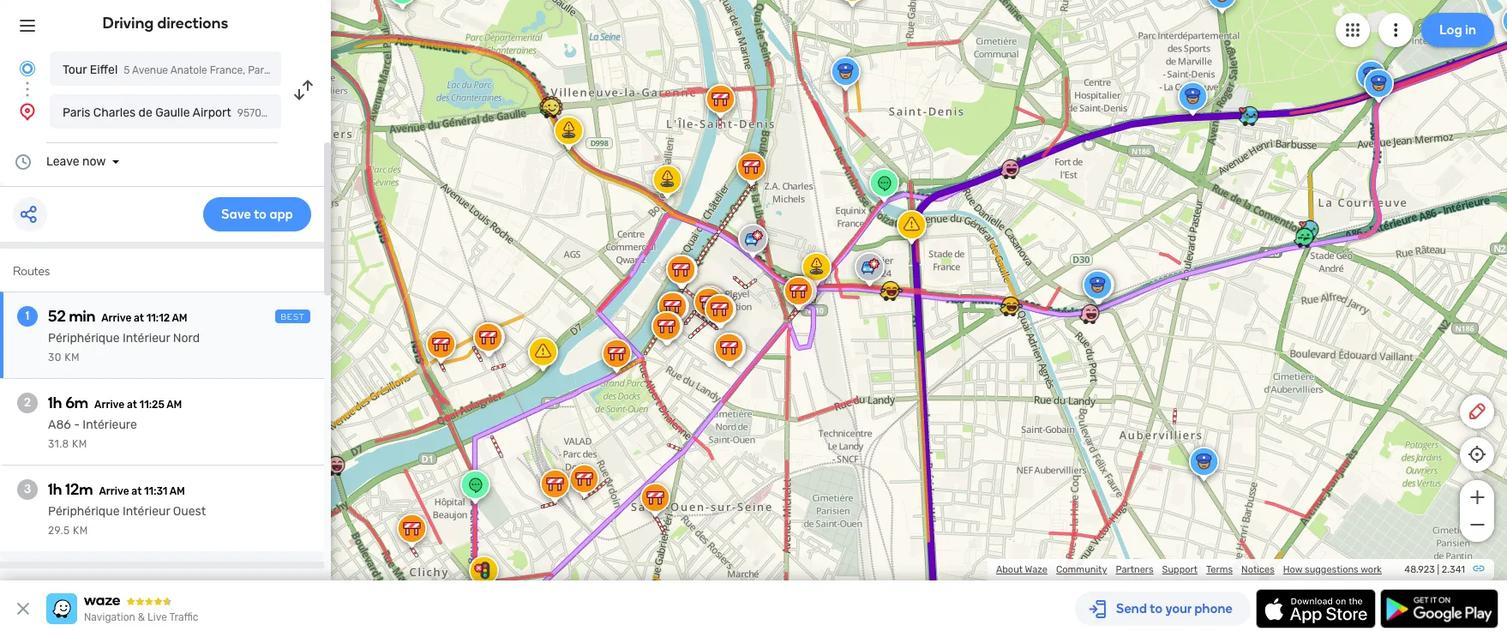 Task type: vqa. For each thing, say whether or not it's contained in the screenshot.
the Hospital, inside the 'Directions to MultiCare Tacoma General Hospital, Tacoma'
no



Task type: describe. For each thing, give the bounding box(es) containing it.
arrive for 52 min
[[101, 312, 131, 324]]

paris,
[[248, 64, 274, 76]]

airport
[[193, 105, 231, 120]]

about waze community partners support terms notices how suggestions work
[[996, 564, 1382, 575]]

arrive for 1h 12m
[[99, 485, 129, 497]]

52
[[48, 307, 66, 326]]

terms
[[1206, 564, 1233, 575]]

tour
[[63, 63, 87, 77]]

at for 12m
[[131, 485, 142, 497]]

am for 6m
[[167, 399, 182, 411]]

12m
[[65, 480, 93, 499]]

link image
[[1472, 562, 1486, 575]]

&
[[138, 611, 145, 623]]

périphérique for 12m
[[48, 504, 120, 519]]

routes
[[13, 264, 50, 279]]

partners
[[1116, 564, 1154, 575]]

périphérique for min
[[48, 331, 120, 346]]

about
[[996, 564, 1023, 575]]

5
[[124, 64, 130, 76]]

6m
[[65, 394, 88, 412]]

périphérique intérieur ouest 29.5 km
[[48, 504, 206, 537]]

x image
[[13, 598, 33, 619]]

ouest
[[173, 504, 206, 519]]

1
[[25, 309, 29, 323]]

30
[[48, 352, 62, 364]]

france
[[277, 64, 310, 76]]

notices
[[1242, 564, 1275, 575]]

31.8
[[48, 438, 69, 450]]

charles
[[93, 105, 136, 120]]

paris charles de gaulle airport button
[[50, 94, 281, 129]]

11:31
[[144, 485, 168, 497]]

driving directions
[[103, 14, 228, 33]]

|
[[1438, 564, 1440, 575]]

km for 6m
[[72, 438, 87, 450]]

1h for 1h 12m
[[48, 480, 62, 499]]

tour eiffel 5 avenue anatole france, paris, france
[[63, 63, 310, 77]]

now
[[82, 154, 106, 169]]

at for 6m
[[127, 399, 137, 411]]

am for 12m
[[170, 485, 185, 497]]

how suggestions work link
[[1283, 564, 1382, 575]]

work
[[1361, 564, 1382, 575]]

avenue
[[132, 64, 168, 76]]

km for min
[[65, 352, 80, 364]]

community
[[1056, 564, 1107, 575]]

11:25
[[139, 399, 164, 411]]

best
[[281, 312, 305, 322]]

48.923 | 2.341
[[1405, 564, 1465, 575]]

intérieur for 1h 12m
[[123, 504, 170, 519]]

current location image
[[17, 58, 38, 79]]

navigation & live traffic
[[84, 611, 198, 623]]

paris charles de gaulle airport
[[63, 105, 231, 120]]

suggestions
[[1305, 564, 1359, 575]]

directions
[[157, 14, 228, 33]]

3
[[24, 482, 31, 496]]



Task type: locate. For each thing, give the bounding box(es) containing it.
waze
[[1025, 564, 1048, 575]]

2 vertical spatial km
[[73, 525, 88, 537]]

1 vertical spatial 1h
[[48, 480, 62, 499]]

1 périphérique from the top
[[48, 331, 120, 346]]

2 vertical spatial am
[[170, 485, 185, 497]]

support link
[[1162, 564, 1198, 575]]

support
[[1162, 564, 1198, 575]]

am right 11:25 on the bottom left of page
[[167, 399, 182, 411]]

arrive
[[101, 312, 131, 324], [94, 399, 124, 411], [99, 485, 129, 497]]

at left 11:12
[[134, 312, 144, 324]]

11:12
[[146, 312, 170, 324]]

am
[[172, 312, 187, 324], [167, 399, 182, 411], [170, 485, 185, 497]]

paris
[[63, 105, 90, 120]]

périphérique down "12m"
[[48, 504, 120, 519]]

anatole
[[170, 64, 207, 76]]

community link
[[1056, 564, 1107, 575]]

périphérique
[[48, 331, 120, 346], [48, 504, 120, 519]]

arrive up périphérique intérieur nord 30 km
[[101, 312, 131, 324]]

zoom in image
[[1467, 487, 1488, 508]]

arrive up intérieure
[[94, 399, 124, 411]]

nord
[[173, 331, 200, 346]]

at inside 1h 12m arrive at 11:31 am
[[131, 485, 142, 497]]

intérieure
[[83, 418, 137, 432]]

km inside périphérique intérieur nord 30 km
[[65, 352, 80, 364]]

notices link
[[1242, 564, 1275, 575]]

1h left "12m"
[[48, 480, 62, 499]]

1h 12m arrive at 11:31 am
[[48, 480, 185, 499]]

intérieur
[[123, 331, 170, 346], [123, 504, 170, 519]]

2.341
[[1442, 564, 1465, 575]]

1 vertical spatial at
[[127, 399, 137, 411]]

1 vertical spatial intérieur
[[123, 504, 170, 519]]

about waze link
[[996, 564, 1048, 575]]

périphérique intérieur nord 30 km
[[48, 331, 200, 364]]

arrive inside 1h 12m arrive at 11:31 am
[[99, 485, 129, 497]]

how
[[1283, 564, 1303, 575]]

gaulle
[[155, 105, 190, 120]]

location image
[[17, 101, 38, 122]]

2 vertical spatial arrive
[[99, 485, 129, 497]]

terms link
[[1206, 564, 1233, 575]]

min
[[69, 307, 95, 326]]

0 vertical spatial am
[[172, 312, 187, 324]]

leave now
[[46, 154, 106, 169]]

52 min arrive at 11:12 am
[[48, 307, 187, 326]]

arrive inside 1h 6m arrive at 11:25 am
[[94, 399, 124, 411]]

clock image
[[13, 152, 33, 172]]

arrive inside 52 min arrive at 11:12 am
[[101, 312, 131, 324]]

périphérique inside périphérique intérieur nord 30 km
[[48, 331, 120, 346]]

km right 30 on the left bottom of page
[[65, 352, 80, 364]]

am inside 52 min arrive at 11:12 am
[[172, 312, 187, 324]]

périphérique inside périphérique intérieur ouest 29.5 km
[[48, 504, 120, 519]]

1h left the 6m
[[48, 394, 62, 412]]

am right 11:31 in the left bottom of the page
[[170, 485, 185, 497]]

1h
[[48, 394, 62, 412], [48, 480, 62, 499]]

km right 29.5
[[73, 525, 88, 537]]

2 intérieur from the top
[[123, 504, 170, 519]]

intérieur for 52 min
[[123, 331, 170, 346]]

1 vertical spatial km
[[72, 438, 87, 450]]

intérieur inside périphérique intérieur ouest 29.5 km
[[123, 504, 170, 519]]

de
[[139, 105, 152, 120]]

at inside 1h 6m arrive at 11:25 am
[[127, 399, 137, 411]]

arrive up périphérique intérieur ouest 29.5 km
[[99, 485, 129, 497]]

live
[[148, 611, 167, 623]]

am inside 1h 12m arrive at 11:31 am
[[170, 485, 185, 497]]

am inside 1h 6m arrive at 11:25 am
[[167, 399, 182, 411]]

périphérique down min
[[48, 331, 120, 346]]

driving
[[103, 14, 154, 33]]

km inside 'a86 - intérieure 31.8 km'
[[72, 438, 87, 450]]

at left 11:31 in the left bottom of the page
[[131, 485, 142, 497]]

km
[[65, 352, 80, 364], [72, 438, 87, 450], [73, 525, 88, 537]]

2 vertical spatial at
[[131, 485, 142, 497]]

navigation
[[84, 611, 135, 623]]

france,
[[210, 64, 245, 76]]

at left 11:25 on the bottom left of page
[[127, 399, 137, 411]]

0 vertical spatial arrive
[[101, 312, 131, 324]]

am up nord
[[172, 312, 187, 324]]

eiffel
[[90, 63, 118, 77]]

am for min
[[172, 312, 187, 324]]

1 intérieur from the top
[[123, 331, 170, 346]]

a86
[[48, 418, 71, 432]]

1h for 1h 6m
[[48, 394, 62, 412]]

0 vertical spatial at
[[134, 312, 144, 324]]

pencil image
[[1467, 401, 1488, 422]]

km for 12m
[[73, 525, 88, 537]]

at
[[134, 312, 144, 324], [127, 399, 137, 411], [131, 485, 142, 497]]

intérieur down 11:31 in the left bottom of the page
[[123, 504, 170, 519]]

48.923
[[1405, 564, 1435, 575]]

0 vertical spatial intérieur
[[123, 331, 170, 346]]

intérieur down 11:12
[[123, 331, 170, 346]]

at for min
[[134, 312, 144, 324]]

arrive for 1h 6m
[[94, 399, 124, 411]]

2
[[24, 395, 31, 410]]

intérieur inside périphérique intérieur nord 30 km
[[123, 331, 170, 346]]

0 vertical spatial périphérique
[[48, 331, 120, 346]]

km inside périphérique intérieur ouest 29.5 km
[[73, 525, 88, 537]]

0 vertical spatial 1h
[[48, 394, 62, 412]]

a86 - intérieure 31.8 km
[[48, 418, 137, 450]]

2 1h from the top
[[48, 480, 62, 499]]

0 vertical spatial km
[[65, 352, 80, 364]]

1h 6m arrive at 11:25 am
[[48, 394, 182, 412]]

leave
[[46, 154, 79, 169]]

km down -
[[72, 438, 87, 450]]

at inside 52 min arrive at 11:12 am
[[134, 312, 144, 324]]

1 vertical spatial arrive
[[94, 399, 124, 411]]

zoom out image
[[1467, 514, 1488, 535]]

-
[[74, 418, 80, 432]]

29.5
[[48, 525, 70, 537]]

2 périphérique from the top
[[48, 504, 120, 519]]

1 vertical spatial périphérique
[[48, 504, 120, 519]]

traffic
[[169, 611, 198, 623]]

partners link
[[1116, 564, 1154, 575]]

1 1h from the top
[[48, 394, 62, 412]]

1 vertical spatial am
[[167, 399, 182, 411]]



